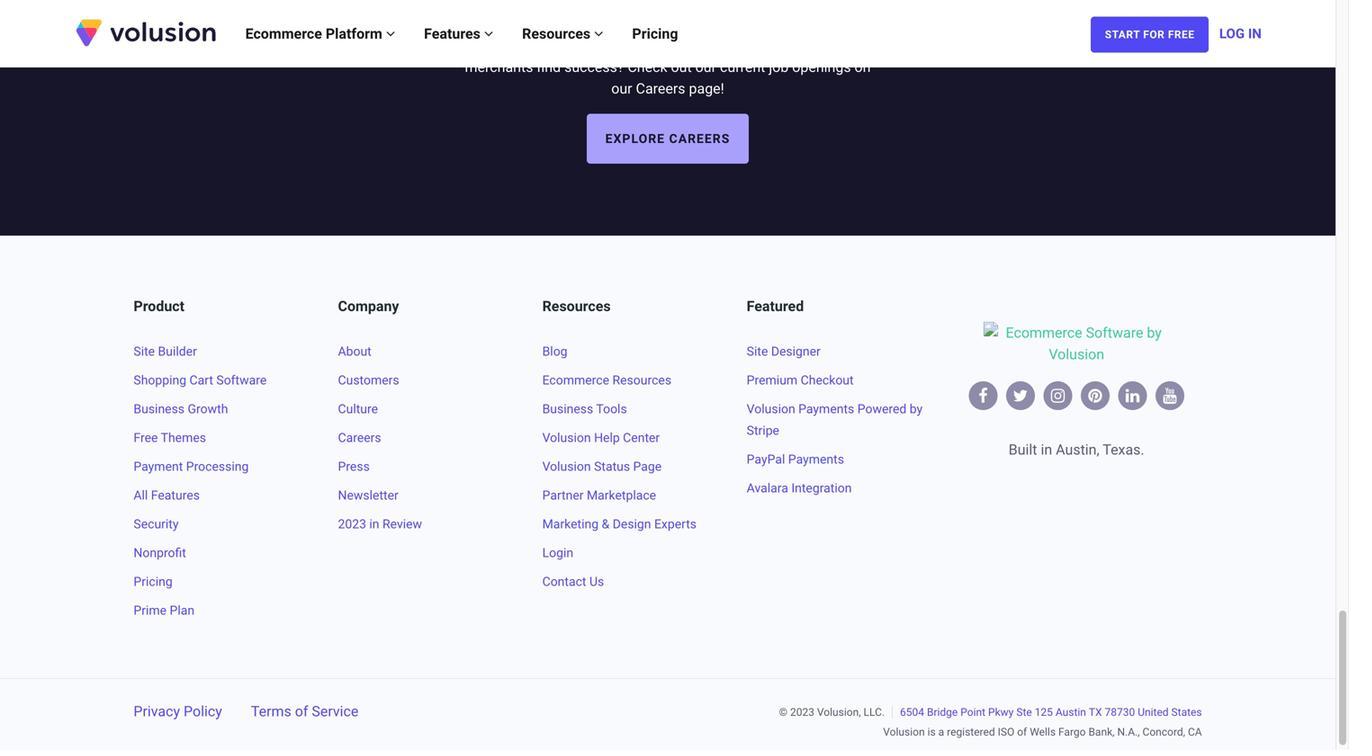 Task type: vqa. For each thing, say whether or not it's contained in the screenshot.
professionally-
no



Task type: describe. For each thing, give the bounding box(es) containing it.
start for free link
[[1091, 17, 1209, 53]]

business for product
[[134, 402, 185, 417]]

avalara integration link
[[747, 481, 852, 496]]

plan
[[170, 604, 195, 618]]

privacy policy
[[134, 704, 222, 721]]

1 horizontal spatial 2023
[[791, 707, 815, 719]]

nonprofit
[[134, 546, 186, 561]]

iso
[[998, 726, 1015, 739]]

payment processing
[[134, 460, 249, 474]]

1 horizontal spatial pricing link
[[618, 7, 693, 61]]

us
[[590, 575, 604, 590]]

job
[[769, 59, 789, 76]]

builder
[[158, 344, 197, 359]]

1 vertical spatial features
[[151, 488, 200, 503]]

volusion status page link
[[543, 460, 662, 474]]

ecommerce for ecommerce resources
[[543, 373, 610, 388]]

volusion help center
[[543, 431, 660, 446]]

site for featured
[[747, 344, 768, 359]]

llc.
[[864, 707, 885, 719]]

nonprofit link
[[134, 546, 186, 561]]

processing
[[186, 460, 249, 474]]

careers link
[[338, 431, 381, 446]]

free themes
[[134, 431, 206, 446]]

platform
[[326, 25, 383, 42]]

volusion for volusion status page
[[543, 460, 591, 474]]

follow volusion on instagram image
[[1051, 388, 1065, 404]]

joining
[[579, 37, 622, 54]]

stripe
[[747, 424, 780, 438]]

payments for paypal
[[789, 452, 844, 467]]

volusion is a registered iso of wells fargo bank, n.a., concord, ca
[[884, 726, 1203, 739]]

business growth link
[[134, 402, 228, 417]]

united states
[[1138, 707, 1203, 719]]

angle down image for features
[[484, 27, 494, 41]]

powered
[[858, 402, 907, 417]]

checkout
[[801, 373, 854, 388]]

78730
[[1105, 707, 1136, 719]]

ecommerce software by volusion image
[[984, 322, 1170, 380]]

1 vertical spatial resources
[[543, 298, 611, 315]]

volusion for volusion help center
[[543, 431, 591, 446]]

in for review
[[370, 517, 380, 532]]

blog
[[543, 344, 568, 359]]

0 horizontal spatial careers
[[338, 431, 381, 446]]

1 horizontal spatial of
[[1018, 726, 1028, 739]]

about link
[[338, 344, 372, 359]]

check
[[628, 59, 668, 76]]

software
[[216, 373, 267, 388]]

shopping
[[134, 373, 186, 388]]

ecommerce resources link
[[543, 373, 672, 388]]

paypal payments link
[[747, 452, 844, 467]]

explore careers
[[606, 131, 731, 146]]

company
[[338, 298, 399, 315]]

is
[[928, 726, 936, 739]]

integration
[[792, 481, 852, 496]]

by
[[910, 402, 923, 417]]

ecommerce for ecommerce platform
[[245, 25, 322, 42]]

0 vertical spatial resources
[[522, 25, 594, 42]]

features link
[[410, 7, 508, 61]]

ecommerce resources
[[543, 373, 672, 388]]

volusion payments powered by stripe
[[747, 402, 923, 438]]

shopping cart software
[[134, 373, 267, 388]]

openings
[[793, 59, 851, 76]]

privacy
[[134, 704, 180, 721]]

2 vertical spatial our
[[612, 80, 633, 97]]

newsletter link
[[338, 488, 399, 503]]

registered
[[947, 726, 995, 739]]

built in austin, texas.
[[1009, 442, 1145, 459]]

service
[[312, 704, 359, 721]]

log
[[1220, 26, 1245, 41]]

partner marketplace
[[543, 488, 656, 503]]

volusion logo image
[[74, 17, 218, 48]]

a
[[939, 726, 945, 739]]

texas.
[[1103, 442, 1145, 459]]

experts
[[655, 517, 697, 532]]

helping
[[714, 37, 760, 54]]

0 horizontal spatial pricing link
[[134, 575, 173, 590]]

press link
[[338, 460, 370, 474]]

© 2023 volusion, llc.
[[779, 707, 885, 719]]

paypal payments
[[747, 452, 844, 467]]

marketplace
[[587, 488, 656, 503]]

business for resources
[[543, 402, 594, 417]]

log in
[[1220, 26, 1262, 41]]

prime plan
[[134, 604, 195, 618]]

&
[[602, 517, 610, 532]]

tools
[[596, 402, 627, 417]]

payments for volusion
[[799, 402, 855, 417]]

all features link
[[134, 488, 200, 503]]

contact
[[543, 575, 587, 590]]

ste
[[1017, 707, 1032, 719]]

bank,
[[1089, 726, 1115, 739]]

interested
[[496, 37, 560, 54]]

contact us link
[[543, 575, 604, 590]]

cart
[[190, 373, 213, 388]]

start for free
[[1105, 28, 1195, 41]]

follow volusion on twitter image
[[1013, 388, 1028, 404]]

interested in joining our team and helping ecommerce merchants find success? check out our current job openings on our careers page!
[[465, 37, 871, 97]]

volusion for volusion is a registered iso of wells fargo bank, n.a., concord, ca
[[884, 726, 925, 739]]

all features
[[134, 488, 200, 503]]

premium
[[747, 373, 798, 388]]

fargo
[[1059, 726, 1086, 739]]

prime plan link
[[134, 604, 195, 618]]

point
[[961, 707, 986, 719]]

terms
[[251, 704, 292, 721]]



Task type: locate. For each thing, give the bounding box(es) containing it.
payments down 'checkout'
[[799, 402, 855, 417]]

blog link
[[543, 344, 568, 359]]

out
[[671, 59, 692, 76]]

team
[[650, 37, 683, 54]]

page!
[[689, 80, 725, 97]]

ecommerce platform link
[[231, 7, 410, 61]]

for
[[1144, 28, 1165, 41]]

0 vertical spatial payments
[[799, 402, 855, 417]]

2023 in review link
[[338, 517, 422, 532]]

2 angle down image from the left
[[484, 27, 494, 41]]

0 horizontal spatial business
[[134, 402, 185, 417]]

page
[[633, 460, 662, 474]]

1 vertical spatial of
[[1018, 726, 1028, 739]]

1 business from the left
[[134, 402, 185, 417]]

1 vertical spatial in
[[1041, 442, 1053, 459]]

follow volusion on pinterest image
[[1089, 388, 1103, 404]]

1 vertical spatial ecommerce
[[543, 373, 610, 388]]

volusion help center link
[[543, 431, 660, 446]]

features up merchants
[[424, 25, 484, 42]]

resources up find
[[522, 25, 594, 42]]

6504 bridge point pkwy ste 125 austin tx 78730 united states
[[900, 707, 1203, 719]]

2023 right ©
[[791, 707, 815, 719]]

0 vertical spatial pricing
[[632, 25, 678, 42]]

angle down image inside resources link
[[594, 27, 604, 41]]

1 vertical spatial pricing
[[134, 575, 173, 590]]

culture link
[[338, 402, 378, 417]]

premium checkout link
[[747, 373, 854, 388]]

business tools link
[[543, 402, 627, 417]]

site up premium
[[747, 344, 768, 359]]

about
[[338, 344, 372, 359]]

volusion payments powered by stripe link
[[747, 402, 923, 438]]

paypal
[[747, 452, 785, 467]]

in for joining
[[564, 37, 575, 54]]

payments inside volusion payments powered by stripe
[[799, 402, 855, 417]]

our
[[625, 37, 646, 54], [696, 59, 717, 76], [612, 80, 633, 97]]

on
[[855, 59, 871, 76]]

business down 'shopping'
[[134, 402, 185, 417]]

0 vertical spatial 2023
[[338, 517, 366, 532]]

site designer
[[747, 344, 821, 359]]

1 horizontal spatial in
[[564, 37, 575, 54]]

1 vertical spatial free
[[134, 431, 158, 446]]

login
[[543, 546, 574, 561]]

careers inside interested in joining our team and helping ecommerce merchants find success? check out our current job openings on our careers page!
[[636, 80, 686, 97]]

design
[[613, 517, 651, 532]]

0 vertical spatial features
[[424, 25, 484, 42]]

2 horizontal spatial angle down image
[[594, 27, 604, 41]]

find
[[537, 59, 561, 76]]

pkwy
[[989, 707, 1014, 719]]

volusion status page
[[543, 460, 662, 474]]

payments up integration
[[789, 452, 844, 467]]

status
[[594, 460, 630, 474]]

built
[[1009, 442, 1038, 459]]

avalara
[[747, 481, 789, 496]]

1 horizontal spatial business
[[543, 402, 594, 417]]

2 vertical spatial resources
[[613, 373, 672, 388]]

all
[[134, 488, 148, 503]]

0 horizontal spatial pricing
[[134, 575, 173, 590]]

in for austin,
[[1041, 442, 1053, 459]]

1 vertical spatial our
[[696, 59, 717, 76]]

volusion
[[747, 402, 796, 417], [543, 431, 591, 446], [543, 460, 591, 474], [884, 726, 925, 739]]

angle down image inside the ecommerce platform link
[[386, 27, 395, 41]]

volusion down 6504
[[884, 726, 925, 739]]

site for product
[[134, 344, 155, 359]]

0 vertical spatial pricing link
[[618, 7, 693, 61]]

shopping cart software link
[[134, 373, 267, 388]]

marketing
[[543, 517, 599, 532]]

angle down image inside features link
[[484, 27, 494, 41]]

center
[[623, 431, 660, 446]]

angle down image
[[386, 27, 395, 41], [484, 27, 494, 41], [594, 27, 604, 41]]

marketing & design experts link
[[543, 517, 697, 532]]

free up payment
[[134, 431, 158, 446]]

themes
[[161, 431, 206, 446]]

resources up blog link
[[543, 298, 611, 315]]

angle down image for ecommerce platform
[[386, 27, 395, 41]]

features
[[424, 25, 484, 42], [151, 488, 200, 503]]

follow volusion on linkedin image
[[1126, 388, 1140, 404]]

business left tools
[[543, 402, 594, 417]]

angle down image up success?
[[594, 27, 604, 41]]

marketing & design experts
[[543, 517, 697, 532]]

follow volusion on youtube image
[[1164, 388, 1177, 404]]

0 horizontal spatial in
[[370, 517, 380, 532]]

angle down image for resources
[[594, 27, 604, 41]]

ecommerce
[[764, 37, 840, 54]]

resources link
[[508, 7, 618, 61]]

0 vertical spatial free
[[1169, 28, 1195, 41]]

0 vertical spatial of
[[295, 704, 308, 721]]

in
[[564, 37, 575, 54], [1041, 442, 1053, 459], [370, 517, 380, 532]]

follow volusion on facebook image
[[979, 388, 988, 404]]

volusion for volusion payments powered by stripe
[[747, 402, 796, 417]]

1 horizontal spatial careers
[[636, 80, 686, 97]]

1 angle down image from the left
[[386, 27, 395, 41]]

careers down culture link
[[338, 431, 381, 446]]

angle down image up merchants
[[484, 27, 494, 41]]

careers
[[669, 131, 731, 146]]

volusion inside volusion payments powered by stripe
[[747, 402, 796, 417]]

login link
[[543, 546, 574, 561]]

pricing up check
[[632, 25, 678, 42]]

1 vertical spatial pricing link
[[134, 575, 173, 590]]

0 horizontal spatial free
[[134, 431, 158, 446]]

©
[[779, 707, 788, 719]]

avalara integration
[[747, 481, 852, 496]]

our up page!
[[696, 59, 717, 76]]

1 site from the left
[[134, 344, 155, 359]]

careers down check
[[636, 80, 686, 97]]

review
[[383, 517, 422, 532]]

site up 'shopping'
[[134, 344, 155, 359]]

1 horizontal spatial ecommerce
[[543, 373, 610, 388]]

merchants
[[465, 59, 533, 76]]

ecommerce up business tools
[[543, 373, 610, 388]]

2 site from the left
[[747, 344, 768, 359]]

2 vertical spatial in
[[370, 517, 380, 532]]

culture
[[338, 402, 378, 417]]

of right the iso
[[1018, 726, 1028, 739]]

volusion,
[[817, 707, 861, 719]]

0 vertical spatial ecommerce
[[245, 25, 322, 42]]

features down "payment processing" on the left
[[151, 488, 200, 503]]

0 horizontal spatial of
[[295, 704, 308, 721]]

featured
[[747, 298, 804, 315]]

in left review
[[370, 517, 380, 532]]

explore careers link
[[587, 114, 749, 164]]

0 vertical spatial careers
[[636, 80, 686, 97]]

free right for
[[1169, 28, 1195, 41]]

2023 down "newsletter" link
[[338, 517, 366, 532]]

0 horizontal spatial 2023
[[338, 517, 366, 532]]

0 horizontal spatial site
[[134, 344, 155, 359]]

premium checkout
[[747, 373, 854, 388]]

explore
[[606, 131, 665, 146]]

ecommerce left platform
[[245, 25, 322, 42]]

newsletter
[[338, 488, 399, 503]]

austin
[[1056, 707, 1087, 719]]

0 vertical spatial in
[[564, 37, 575, 54]]

payment
[[134, 460, 183, 474]]

volusion up stripe
[[747, 402, 796, 417]]

log in link
[[1220, 7, 1262, 61]]

success?
[[565, 59, 624, 76]]

volusion down business tools
[[543, 431, 591, 446]]

1 horizontal spatial pricing
[[632, 25, 678, 42]]

0 horizontal spatial angle down image
[[386, 27, 395, 41]]

2 horizontal spatial in
[[1041, 442, 1053, 459]]

2023
[[338, 517, 366, 532], [791, 707, 815, 719]]

3 angle down image from the left
[[594, 27, 604, 41]]

angle down image right platform
[[386, 27, 395, 41]]

current
[[720, 59, 766, 76]]

1 horizontal spatial site
[[747, 344, 768, 359]]

site
[[134, 344, 155, 359], [747, 344, 768, 359]]

partner marketplace link
[[543, 488, 656, 503]]

in left joining
[[564, 37, 575, 54]]

austin,
[[1056, 442, 1100, 459]]

help
[[594, 431, 620, 446]]

payment processing link
[[134, 460, 249, 474]]

volusion up partner
[[543, 460, 591, 474]]

2 business from the left
[[543, 402, 594, 417]]

and
[[686, 37, 710, 54]]

1 horizontal spatial features
[[424, 25, 484, 42]]

payments
[[799, 402, 855, 417], [789, 452, 844, 467]]

customers
[[338, 373, 399, 388]]

of right terms
[[295, 704, 308, 721]]

our down check
[[612, 80, 633, 97]]

0 horizontal spatial ecommerce
[[245, 25, 322, 42]]

1 vertical spatial careers
[[338, 431, 381, 446]]

our up check
[[625, 37, 646, 54]]

1 vertical spatial 2023
[[791, 707, 815, 719]]

ecommerce platform
[[245, 25, 386, 42]]

0 horizontal spatial features
[[151, 488, 200, 503]]

ecommerce
[[245, 25, 322, 42], [543, 373, 610, 388]]

designer
[[771, 344, 821, 359]]

1 vertical spatial payments
[[789, 452, 844, 467]]

in inside interested in joining our team and helping ecommerce merchants find success? check out our current job openings on our careers page!
[[564, 37, 575, 54]]

careers
[[636, 80, 686, 97], [338, 431, 381, 446]]

resources up tools
[[613, 373, 672, 388]]

0 vertical spatial our
[[625, 37, 646, 54]]

pricing up prime
[[134, 575, 173, 590]]

1 horizontal spatial angle down image
[[484, 27, 494, 41]]

in right built
[[1041, 442, 1053, 459]]

1 horizontal spatial free
[[1169, 28, 1195, 41]]

terms of service
[[251, 704, 359, 721]]



